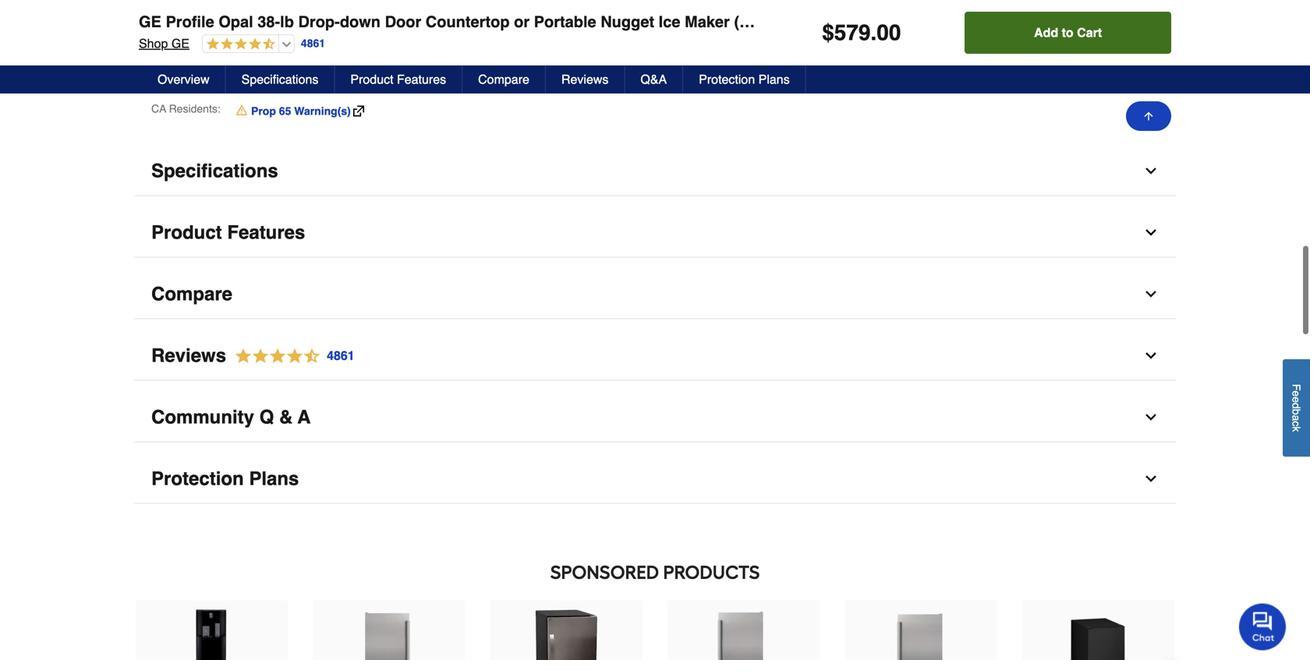 Task type: describe. For each thing, give the bounding box(es) containing it.
is
[[354, 9, 362, 21]]

q
[[260, 407, 274, 428]]

control
[[318, 9, 351, 21]]

mineral
[[398, 54, 434, 67]]

1 horizontal spatial when
[[367, 24, 393, 36]]

machine
[[164, 70, 205, 82]]

cleaning
[[222, 39, 265, 52]]

illuminates
[[164, 24, 215, 36]]

0 horizontal spatial -
[[265, 9, 268, 21]]

helps
[[491, 39, 517, 52]]

chevron down image for q
[[1144, 410, 1159, 426]]

2 chevron down image from the top
[[1144, 348, 1159, 364]]

avallon 56-lb left-swing door freestanding/built-in bullet ice maker (stainless steel) image
[[328, 603, 450, 661]]

0 vertical spatial at
[[411, 9, 420, 21]]

sponsored
[[550, 562, 659, 584]]

.
[[871, 20, 877, 45]]

keeping
[[586, 54, 624, 67]]

ice
[[627, 54, 641, 67]]

f e e d b a c k button
[[1283, 360, 1311, 457]]

0 vertical spatial 4861
[[301, 37, 325, 50]]

00
[[877, 20, 901, 45]]

a inside led display screen - precision control is available at the touch of a screen thanks to an intuitive led screen that illuminates when being used and darkens when at rest convenient cleaning solutions - an advanced cleaning system that helps sanitize (preventing mold and mildew growth) and descale (cutting down on scale and mineral build-up) when used regularly, keeping ice tasting fresh and machine performance at its best
[[483, 9, 489, 21]]

0 vertical spatial compare button
[[463, 66, 546, 94]]

4.5 stars image containing 4861
[[226, 346, 355, 367]]

growth)
[[164, 54, 200, 67]]

sponsored products
[[550, 562, 760, 584]]

being
[[248, 24, 274, 36]]

community q & a button
[[134, 394, 1176, 443]]

drop-
[[298, 13, 340, 31]]

convenient
[[164, 39, 219, 52]]

opal
[[219, 13, 253, 31]]

c
[[1291, 422, 1303, 427]]

0 vertical spatial 4.5 stars image
[[203, 37, 275, 52]]

descale
[[225, 54, 262, 67]]

portable
[[534, 13, 597, 31]]

1 vertical spatial product features button
[[134, 209, 1176, 258]]

1 vertical spatial plans
[[249, 468, 299, 490]]

product features for product features "button" to the top
[[351, 72, 446, 87]]

best
[[299, 70, 319, 82]]

advanced
[[338, 39, 385, 52]]

0 vertical spatial product features button
[[335, 66, 463, 94]]

1 vertical spatial that
[[470, 39, 488, 52]]

features for bottom product features "button"
[[227, 222, 305, 243]]

shop ge
[[139, 36, 190, 51]]

cleaning
[[388, 39, 429, 52]]

specifications for bottom the specifications button
[[151, 160, 278, 182]]

1 vertical spatial specifications button
[[134, 147, 1176, 196]]

1 vertical spatial protection plans button
[[134, 455, 1176, 504]]

0 horizontal spatial protection
[[151, 468, 244, 490]]

lb
[[280, 13, 294, 31]]

and up 'tasting' at the top of page
[[645, 39, 663, 52]]

(stainless
[[734, 13, 808, 31]]

and right scale
[[377, 54, 395, 67]]

southdeep products heading
[[134, 557, 1176, 589]]

shop
[[139, 36, 168, 51]]

add to cart
[[1035, 25, 1102, 40]]

overview button
[[142, 66, 226, 94]]

0 vertical spatial protection
[[699, 72, 755, 87]]

rest
[[409, 24, 427, 36]]

down inside led display screen - precision control is available at the touch of a screen thanks to an intuitive led screen that illuminates when being used and darkens when at rest convenient cleaning solutions - an advanced cleaning system that helps sanitize (preventing mold and mildew growth) and descale (cutting down on scale and mineral build-up) when used regularly, keeping ice tasting fresh and machine performance at its best
[[304, 54, 330, 67]]

(preventing
[[560, 39, 615, 52]]

k
[[1291, 427, 1303, 433]]

2 screen from the left
[[655, 9, 688, 21]]

residents:
[[169, 103, 221, 115]]

screen
[[227, 9, 262, 21]]

f e e d b a c k
[[1291, 385, 1303, 433]]

intuitive
[[591, 9, 628, 21]]

0 horizontal spatial used
[[277, 24, 301, 36]]

and down convenient
[[203, 54, 222, 67]]

d
[[1291, 403, 1303, 409]]

darkens
[[325, 24, 364, 36]]

cart
[[1078, 25, 1102, 40]]

prop 65 warning(s) link
[[236, 103, 364, 119]]

to inside led display screen - precision control is available at the touch of a screen thanks to an intuitive led screen that illuminates when being used and darkens when at rest convenient cleaning solutions - an advanced cleaning system that helps sanitize (preventing mold and mildew growth) and descale (cutting down on scale and mineral build-up) when used regularly, keeping ice tasting fresh and machine performance at its best
[[563, 9, 572, 21]]

maker
[[685, 13, 730, 31]]

65
[[279, 105, 291, 117]]

1 vertical spatial at
[[396, 24, 405, 36]]

1 vertical spatial reviews
[[151, 345, 226, 367]]

ca
[[151, 103, 166, 115]]

compare for topmost compare button
[[478, 72, 530, 87]]

product for product features "button" to the top
[[351, 72, 394, 87]]

reviews inside button
[[562, 72, 609, 87]]

community
[[151, 407, 254, 428]]

door
[[385, 13, 421, 31]]

0 horizontal spatial an
[[323, 39, 335, 52]]

2 e from the top
[[1291, 397, 1303, 403]]

(cutting
[[265, 54, 301, 67]]

available
[[365, 9, 408, 21]]

touch
[[441, 9, 468, 21]]

scale
[[348, 54, 374, 67]]

add
[[1035, 25, 1059, 40]]

tasting
[[644, 54, 676, 67]]

link icon image
[[353, 106, 364, 117]]

ice
[[659, 13, 681, 31]]

fresh
[[679, 54, 703, 67]]

the
[[423, 9, 438, 21]]

2 avallon 56-lb right-swing door freestanding/built-in bullet ice maker (stainless steel) image from the left
[[860, 603, 982, 661]]

product for bottom product features "button"
[[151, 222, 222, 243]]

edgestar 50-lb reversible door freestanding/built-in cubed ice maker (black) image
[[1038, 603, 1160, 661]]

prop
[[251, 105, 276, 117]]



Task type: locate. For each thing, give the bounding box(es) containing it.
of
[[471, 9, 480, 21]]

1 horizontal spatial a
[[1291, 416, 1303, 422]]

1 horizontal spatial plans
[[759, 72, 790, 87]]

0 horizontal spatial reviews
[[151, 345, 226, 367]]

0 horizontal spatial 4861
[[301, 37, 325, 50]]

0 horizontal spatial compare
[[151, 284, 233, 305]]

and down precision
[[304, 24, 322, 36]]

when down available
[[367, 24, 393, 36]]

1 chevron down image from the top
[[1144, 163, 1159, 179]]

1 horizontal spatial protection
[[699, 72, 755, 87]]

chevron down image inside the specifications button
[[1144, 163, 1159, 179]]

4 chevron down image from the top
[[1144, 472, 1159, 487]]

product features for bottom product features "button"
[[151, 222, 305, 243]]

protection down fresh
[[699, 72, 755, 87]]

0 vertical spatial down
[[340, 13, 381, 31]]

features
[[397, 72, 446, 87], [227, 222, 305, 243]]

or
[[514, 13, 530, 31]]

1 vertical spatial specifications
[[151, 160, 278, 182]]

1 horizontal spatial led
[[631, 9, 652, 21]]

used down sanitize
[[512, 54, 535, 67]]

on
[[333, 54, 345, 67]]

down up best
[[304, 54, 330, 67]]

1 horizontal spatial -
[[316, 39, 320, 52]]

2 horizontal spatial at
[[411, 9, 420, 21]]

warning(s)
[[294, 105, 351, 117]]

led up illuminates
[[164, 9, 185, 21]]

specifications for the specifications button to the top
[[242, 72, 319, 87]]

1 horizontal spatial ge
[[171, 36, 190, 51]]

thanks
[[528, 9, 560, 21]]

mildew
[[666, 39, 700, 52]]

system
[[432, 39, 467, 52]]

up)
[[464, 54, 480, 67]]

sanitize
[[520, 39, 557, 52]]

chevron down image inside compare button
[[1144, 287, 1159, 302]]

1 vertical spatial -
[[316, 39, 320, 52]]

579
[[835, 20, 871, 45]]

plans down "(stainless"
[[759, 72, 790, 87]]

at left its
[[273, 70, 282, 82]]

0 vertical spatial compare
[[478, 72, 530, 87]]

ge profile opal 38-lb drop-down door countertop or portable nugget ice maker (stainless steel)
[[139, 13, 855, 31]]

when up the cleaning
[[218, 24, 245, 36]]

arrow up image
[[1143, 110, 1155, 122]]

4.5 stars image up &
[[226, 346, 355, 367]]

f
[[1291, 385, 1303, 391]]

ca residents:
[[151, 103, 221, 115]]

an
[[575, 9, 588, 21], [323, 39, 335, 52]]

prop 65 warning(s)
[[251, 105, 351, 117]]

to inside button
[[1062, 25, 1074, 40]]

edgestar 50-lb reversible door built-in cubed ice maker (black cabinet, stainless steel door) image
[[506, 603, 628, 661]]

led display screen - precision control is available at the touch of a screen thanks to an intuitive led screen that illuminates when being used and darkens when at rest convenient cleaning solutions - an advanced cleaning system that helps sanitize (preventing mold and mildew growth) and descale (cutting down on scale and mineral build-up) when used regularly, keeping ice tasting fresh and machine performance at its best
[[164, 9, 725, 82]]

reviews up community
[[151, 345, 226, 367]]

ge up shop
[[139, 13, 161, 31]]

0 horizontal spatial to
[[563, 9, 572, 21]]

protection plans down fresh
[[699, 72, 790, 87]]

plans down q on the left
[[249, 468, 299, 490]]

a
[[298, 407, 311, 428]]

1 horizontal spatial screen
[[655, 9, 688, 21]]

profile
[[166, 13, 214, 31]]

compare button
[[463, 66, 546, 94], [134, 270, 1176, 319]]

solutions
[[268, 39, 313, 52]]

to right add on the right top of page
[[1062, 25, 1074, 40]]

used
[[277, 24, 301, 36], [512, 54, 535, 67]]

1 vertical spatial product features
[[151, 222, 305, 243]]

1 horizontal spatial features
[[397, 72, 446, 87]]

1 chevron down image from the top
[[1144, 225, 1159, 241]]

avallon 56-lb right-swing door freestanding/built-in bullet ice maker (stainless steel) image
[[683, 603, 805, 661], [860, 603, 982, 661]]

0 vertical spatial ge
[[139, 13, 161, 31]]

1 horizontal spatial product features
[[351, 72, 446, 87]]

reviews button
[[546, 66, 625, 94]]

4861 inside 4.5 stars image
[[327, 349, 355, 363]]

1 vertical spatial chevron down image
[[1144, 287, 1159, 302]]

1 e from the top
[[1291, 391, 1303, 397]]

precision
[[271, 9, 315, 21]]

0 vertical spatial an
[[575, 9, 588, 21]]

0 vertical spatial reviews
[[562, 72, 609, 87]]

0 horizontal spatial product
[[151, 222, 222, 243]]

chevron down image
[[1144, 163, 1159, 179], [1144, 287, 1159, 302]]

- up being
[[265, 9, 268, 21]]

features for product features "button" to the top
[[397, 72, 446, 87]]

steel)
[[812, 13, 855, 31]]

to right thanks
[[563, 9, 572, 21]]

q&a button
[[625, 66, 684, 94]]

protection plans button
[[684, 66, 806, 94], [134, 455, 1176, 504]]

0 horizontal spatial a
[[483, 9, 489, 21]]

regularly,
[[538, 54, 583, 67]]

1 horizontal spatial compare
[[478, 72, 530, 87]]

&
[[279, 407, 293, 428]]

display
[[188, 9, 224, 21]]

product features button
[[335, 66, 463, 94], [134, 209, 1176, 258]]

down
[[340, 13, 381, 31], [304, 54, 330, 67]]

0 horizontal spatial down
[[304, 54, 330, 67]]

0 vertical spatial specifications button
[[226, 66, 335, 94]]

2 vertical spatial at
[[273, 70, 282, 82]]

chevron down image inside community q & a button
[[1144, 410, 1159, 426]]

4.5 stars image up descale
[[203, 37, 275, 52]]

1 vertical spatial compare
[[151, 284, 233, 305]]

protection plans button down community q & a button
[[134, 455, 1176, 504]]

4.5 stars image
[[203, 37, 275, 52], [226, 346, 355, 367]]

a right of
[[483, 9, 489, 21]]

1 screen from the left
[[492, 9, 525, 21]]

1 horizontal spatial used
[[512, 54, 535, 67]]

0 vertical spatial features
[[397, 72, 446, 87]]

0 horizontal spatial plans
[[249, 468, 299, 490]]

0 horizontal spatial protection plans
[[151, 468, 299, 490]]

2 horizontal spatial when
[[483, 54, 509, 67]]

e up b in the right bottom of the page
[[1291, 397, 1303, 403]]

reviews down keeping
[[562, 72, 609, 87]]

at left the rest on the top left
[[396, 24, 405, 36]]

nugget
[[601, 13, 655, 31]]

0 vertical spatial protection plans
[[699, 72, 790, 87]]

0 horizontal spatial led
[[164, 9, 185, 21]]

that
[[691, 9, 709, 21], [470, 39, 488, 52]]

1 vertical spatial ge
[[171, 36, 190, 51]]

1 vertical spatial product
[[151, 222, 222, 243]]

0 vertical spatial -
[[265, 9, 268, 21]]

0 horizontal spatial at
[[273, 70, 282, 82]]

0 vertical spatial protection plans button
[[684, 66, 806, 94]]

$ 579 . 00
[[822, 20, 901, 45]]

3 chevron down image from the top
[[1144, 410, 1159, 426]]

0 vertical spatial plans
[[759, 72, 790, 87]]

overview
[[158, 72, 210, 87]]

protection plans button down "(stainless"
[[684, 66, 806, 94]]

screen
[[492, 9, 525, 21], [655, 9, 688, 21]]

when down helps
[[483, 54, 509, 67]]

a inside 'button'
[[1291, 416, 1303, 422]]

led
[[164, 9, 185, 21], [631, 9, 652, 21]]

that right ice
[[691, 9, 709, 21]]

products
[[664, 562, 760, 584]]

0 vertical spatial product features
[[351, 72, 446, 87]]

specifications down (cutting
[[242, 72, 319, 87]]

1 vertical spatial compare button
[[134, 270, 1176, 319]]

protection
[[699, 72, 755, 87], [151, 468, 244, 490]]

compare
[[478, 72, 530, 87], [151, 284, 233, 305]]

ge
[[139, 13, 161, 31], [171, 36, 190, 51]]

0 vertical spatial that
[[691, 9, 709, 21]]

protection down community
[[151, 468, 244, 490]]

1 vertical spatial a
[[1291, 416, 1303, 422]]

0 vertical spatial chevron down image
[[1144, 163, 1159, 179]]

chevron down image for features
[[1144, 225, 1159, 241]]

warning image
[[236, 104, 247, 117]]

performance
[[208, 70, 269, 82]]

0 horizontal spatial that
[[470, 39, 488, 52]]

chevron down image
[[1144, 225, 1159, 241], [1144, 348, 1159, 364], [1144, 410, 1159, 426], [1144, 472, 1159, 487]]

protection plans down community q & a
[[151, 468, 299, 490]]

that up up) at the left of page
[[470, 39, 488, 52]]

b
[[1291, 409, 1303, 416]]

1 vertical spatial features
[[227, 222, 305, 243]]

an left intuitive
[[575, 9, 588, 21]]

1 vertical spatial an
[[323, 39, 335, 52]]

chevron down image for plans
[[1144, 472, 1159, 487]]

1 horizontal spatial that
[[691, 9, 709, 21]]

q&a
[[641, 72, 667, 87]]

led left ice
[[631, 9, 652, 21]]

2 led from the left
[[631, 9, 652, 21]]

down up advanced on the top left of page
[[340, 13, 381, 31]]

0 vertical spatial a
[[483, 9, 489, 21]]

mold
[[618, 39, 642, 52]]

1 horizontal spatial 4861
[[327, 349, 355, 363]]

- down drop-
[[316, 39, 320, 52]]

0 vertical spatial used
[[277, 24, 301, 36]]

countertop
[[426, 13, 510, 31]]

add to cart button
[[965, 12, 1172, 54]]

chevron down image for specifications
[[1144, 163, 1159, 179]]

screen up helps
[[492, 9, 525, 21]]

screen up mildew
[[655, 9, 688, 21]]

primo stainless steel bottom-loading cold and hot water cooler (single ice maker) image
[[151, 603, 273, 661]]

0 horizontal spatial ge
[[139, 13, 161, 31]]

e
[[1291, 391, 1303, 397], [1291, 397, 1303, 403]]

1 vertical spatial to
[[1062, 25, 1074, 40]]

1 horizontal spatial product
[[351, 72, 394, 87]]

its
[[285, 70, 296, 82]]

1 horizontal spatial avallon 56-lb right-swing door freestanding/built-in bullet ice maker (stainless steel) image
[[860, 603, 982, 661]]

1 horizontal spatial down
[[340, 13, 381, 31]]

1 avallon 56-lb right-swing door freestanding/built-in bullet ice maker (stainless steel) image from the left
[[683, 603, 805, 661]]

0 horizontal spatial product features
[[151, 222, 305, 243]]

1 horizontal spatial at
[[396, 24, 405, 36]]

1 vertical spatial protection plans
[[151, 468, 299, 490]]

1 vertical spatial 4861
[[327, 349, 355, 363]]

and right fresh
[[706, 54, 725, 67]]

a up k
[[1291, 416, 1303, 422]]

ge up growth)
[[171, 36, 190, 51]]

used up solutions
[[277, 24, 301, 36]]

0 horizontal spatial when
[[218, 24, 245, 36]]

compare for the bottom compare button
[[151, 284, 233, 305]]

1 horizontal spatial reviews
[[562, 72, 609, 87]]

an up 'on'
[[323, 39, 335, 52]]

e up d
[[1291, 391, 1303, 397]]

0 horizontal spatial features
[[227, 222, 305, 243]]

1 vertical spatial down
[[304, 54, 330, 67]]

and
[[304, 24, 322, 36], [645, 39, 663, 52], [203, 54, 222, 67], [377, 54, 395, 67], [706, 54, 725, 67]]

$
[[822, 20, 835, 45]]

0 horizontal spatial avallon 56-lb right-swing door freestanding/built-in bullet ice maker (stainless steel) image
[[683, 603, 805, 661]]

1 horizontal spatial an
[[575, 9, 588, 21]]

1 vertical spatial protection
[[151, 468, 244, 490]]

product features
[[351, 72, 446, 87], [151, 222, 305, 243]]

protection plans
[[699, 72, 790, 87], [151, 468, 299, 490]]

0 horizontal spatial screen
[[492, 9, 525, 21]]

0 vertical spatial specifications
[[242, 72, 319, 87]]

to
[[563, 9, 572, 21], [1062, 25, 1074, 40]]

1 horizontal spatial to
[[1062, 25, 1074, 40]]

build-
[[437, 54, 464, 67]]

0 vertical spatial to
[[563, 9, 572, 21]]

1 horizontal spatial protection plans
[[699, 72, 790, 87]]

0 vertical spatial product
[[351, 72, 394, 87]]

chevron down image for compare
[[1144, 287, 1159, 302]]

specifications down residents:
[[151, 160, 278, 182]]

chevron down image inside product features "button"
[[1144, 225, 1159, 241]]

community q & a
[[151, 407, 311, 428]]

at left 'the'
[[411, 9, 420, 21]]

2 chevron down image from the top
[[1144, 287, 1159, 302]]

1 vertical spatial used
[[512, 54, 535, 67]]

1 led from the left
[[164, 9, 185, 21]]

38-
[[258, 13, 280, 31]]

chat invite button image
[[1240, 603, 1287, 651]]

1 vertical spatial 4.5 stars image
[[226, 346, 355, 367]]



Task type: vqa. For each thing, say whether or not it's contained in the screenshot.
leftmost lighting & ceiling fans link
no



